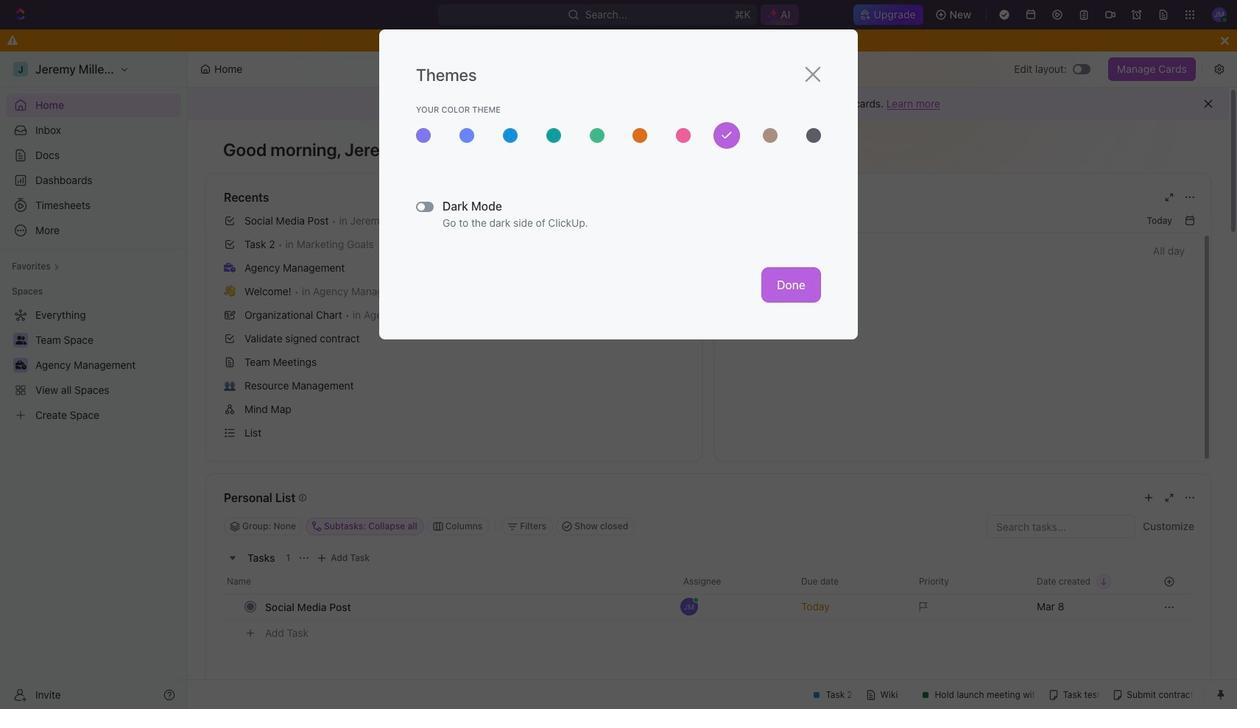 Task type: describe. For each thing, give the bounding box(es) containing it.
Search tasks... text field
[[988, 516, 1135, 538]]

business time image
[[224, 263, 236, 272]]



Task type: vqa. For each thing, say whether or not it's contained in the screenshot.
Task sidebar content section on the right of page
no



Task type: locate. For each thing, give the bounding box(es) containing it.
sidebar navigation
[[0, 52, 188, 709]]

tree inside sidebar navigation
[[6, 304, 181, 427]]

dialog
[[379, 29, 858, 340]]

tree
[[6, 304, 181, 427]]

alert
[[188, 88, 1230, 120]]



